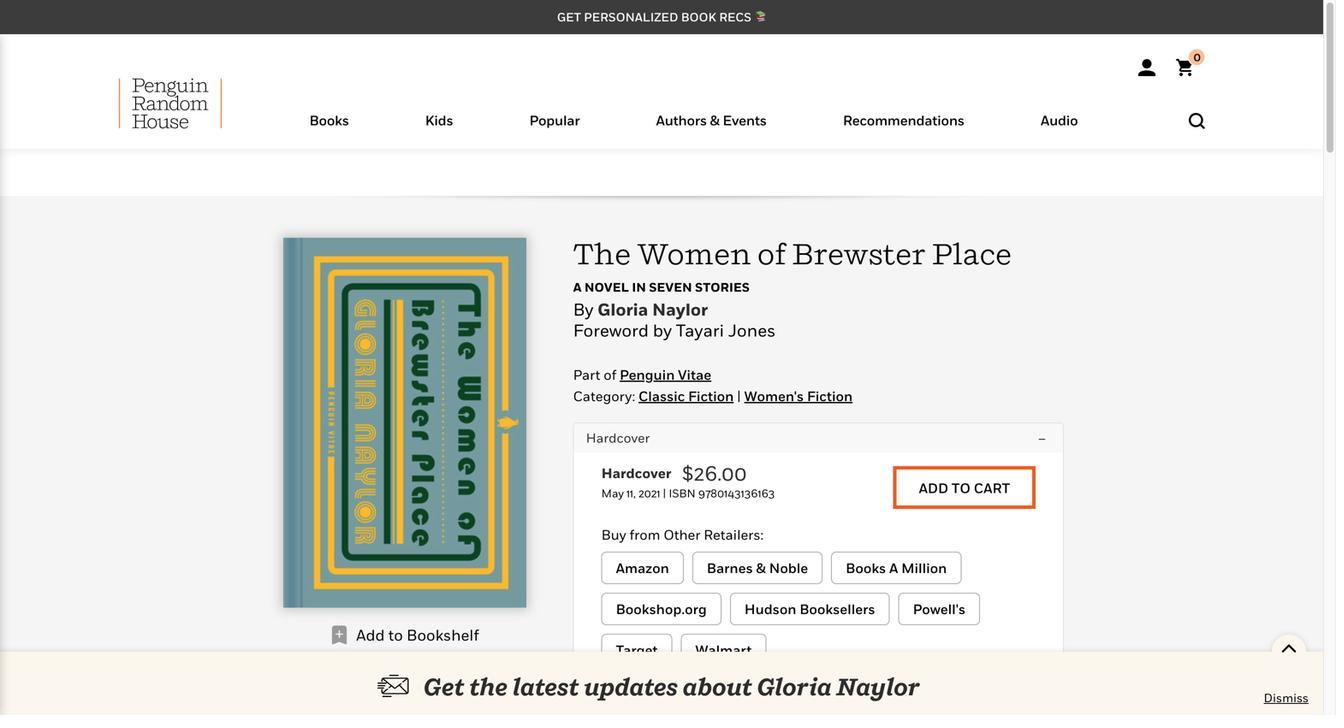 Task type: describe. For each thing, give the bounding box(es) containing it.
powell's
[[913, 601, 966, 618]]

hardcover link
[[602, 465, 682, 487]]

retailers:
[[704, 527, 764, 543]]

authors & events button
[[618, 108, 805, 149]]

may
[[602, 487, 624, 500]]

in
[[632, 280, 646, 295]]

recommendations link
[[843, 112, 965, 149]]

get
[[557, 10, 581, 24]]

women's fiction link
[[744, 388, 853, 405]]

by
[[573, 299, 594, 320]]

authors & events
[[656, 112, 767, 128]]

by gloria naylor foreword by tayari jones
[[573, 299, 776, 341]]

search image
[[1189, 113, 1205, 129]]

9780143136163
[[698, 487, 775, 500]]

books for books
[[310, 112, 349, 128]]

0 vertical spatial hardcover
[[586, 430, 650, 446]]

book
[[681, 10, 717, 24]]

by
[[653, 320, 672, 341]]

popular
[[530, 112, 580, 128]]

kids button
[[387, 108, 491, 149]]

add for add to cart
[[919, 480, 949, 496]]

penguin vitae link
[[620, 367, 712, 384]]

add for add to bookshelf
[[356, 626, 385, 645]]

add to cart
[[919, 480, 1010, 496]]

novel
[[585, 280, 629, 295]]

books button
[[271, 108, 387, 149]]

add to cart button
[[893, 466, 1036, 509]]

an
[[382, 672, 402, 688]]

kids link
[[425, 112, 453, 149]]

authors & events link
[[656, 112, 767, 149]]

the women of brewster place
[[573, 236, 1012, 271]]

gloria inside by gloria naylor foreword by tayari jones
[[598, 299, 648, 320]]

stories
[[695, 280, 750, 295]]

read an excerpt link
[[324, 664, 485, 698]]

books a million link
[[831, 552, 962, 585]]

recommendations
[[843, 112, 965, 128]]

isbn
[[669, 487, 696, 500]]

bookshop.org
[[616, 601, 707, 618]]

recs
[[719, 10, 752, 24]]

cart
[[974, 480, 1010, 496]]

barnes
[[707, 560, 753, 576]]

walmart
[[696, 642, 752, 659]]

a novel in seven stories
[[573, 280, 750, 295]]

excerpt
[[405, 672, 471, 688]]

1 vertical spatial |
[[663, 487, 666, 500]]

read an excerpt
[[339, 672, 471, 688]]

walmart link
[[681, 634, 766, 667]]

add to bookshelf
[[356, 626, 479, 645]]

target link
[[602, 634, 672, 667]]

popular button
[[491, 108, 618, 149]]

kids
[[425, 112, 453, 128]]

sign in image
[[1139, 59, 1156, 76]]

vitae
[[678, 367, 712, 383]]

brewster
[[792, 236, 926, 271]]

authors
[[656, 112, 707, 128]]

| inside part of penguin vitae category: classic fiction | women's fiction
[[737, 388, 741, 404]]

bookshelf
[[407, 626, 479, 645]]

hudson booksellers
[[745, 601, 875, 618]]

tayari
[[676, 320, 724, 341]]

category:
[[573, 388, 635, 404]]

women
[[637, 236, 752, 271]]

bookshop.org link
[[602, 593, 722, 626]]

of inside part of penguin vitae category: classic fiction | women's fiction
[[604, 367, 617, 383]]

hudson booksellers link
[[730, 593, 890, 626]]

audio button
[[1003, 108, 1116, 149]]

2 fiction from the left
[[807, 388, 853, 404]]

1 fiction from the left
[[688, 388, 734, 404]]

naylor inside by gloria naylor foreword by tayari jones
[[652, 299, 708, 320]]

expand/collapse sign up banner image
[[1281, 635, 1298, 661]]

1 horizontal spatial of
[[758, 236, 786, 271]]

jones
[[728, 320, 776, 341]]

may 11, 2021 | isbn 9780143136163
[[602, 487, 775, 500]]

buy from other retailers:
[[602, 527, 764, 543]]

recommendations button
[[805, 108, 1003, 149]]

booksellers
[[800, 601, 875, 618]]

the
[[469, 673, 508, 702]]

1 vertical spatial gloria
[[757, 673, 832, 702]]

hudson
[[745, 601, 797, 618]]

gloria naylor link
[[598, 299, 708, 320]]



Task type: locate. For each thing, give the bounding box(es) containing it.
to inside 'button'
[[952, 480, 971, 496]]

barnes & noble link
[[692, 552, 823, 585]]

a up by
[[573, 280, 582, 295]]

0 horizontal spatial gloria
[[598, 299, 648, 320]]

other
[[664, 527, 701, 543]]

books
[[310, 112, 349, 128], [846, 560, 886, 576]]

to
[[952, 480, 971, 496], [388, 626, 403, 645]]

main navigation element
[[77, 78, 1247, 149]]

add inside 'button'
[[919, 480, 949, 496]]

penguin
[[620, 367, 675, 383]]

add left cart
[[919, 480, 949, 496]]

hardcover up 11,
[[602, 465, 672, 481]]

part
[[573, 367, 601, 383]]

amazon link
[[602, 552, 684, 585]]

1 horizontal spatial |
[[737, 388, 741, 404]]

0 horizontal spatial &
[[710, 112, 720, 128]]

events
[[723, 112, 767, 128]]

books for books a million
[[846, 560, 886, 576]]

& for barnes
[[756, 560, 766, 576]]

a
[[573, 280, 582, 295], [889, 560, 898, 576]]

0 vertical spatial &
[[710, 112, 720, 128]]

get personalized book recs 📚 link
[[557, 10, 766, 24]]

books link
[[310, 112, 349, 149]]

penguin random house image
[[119, 78, 222, 129]]

0 vertical spatial naylor
[[652, 299, 708, 320]]

1 horizontal spatial books
[[846, 560, 886, 576]]

0 vertical spatial books
[[310, 112, 349, 128]]

shopping cart image
[[1176, 49, 1205, 76]]

& left 'noble'
[[756, 560, 766, 576]]

& left events
[[710, 112, 720, 128]]

0 vertical spatial add
[[919, 480, 949, 496]]

0 vertical spatial gloria
[[598, 299, 648, 320]]

0 horizontal spatial naylor
[[652, 299, 708, 320]]

0 vertical spatial a
[[573, 280, 582, 295]]

1 horizontal spatial fiction
[[807, 388, 853, 404]]

1 vertical spatial to
[[388, 626, 403, 645]]

1 vertical spatial &
[[756, 560, 766, 576]]

gloria right about at the bottom right of page
[[757, 673, 832, 702]]

1 vertical spatial naylor
[[837, 673, 920, 702]]

from
[[630, 527, 660, 543]]

add up read on the left bottom of the page
[[356, 626, 385, 645]]

2021
[[639, 487, 660, 500]]

to for bookshelf
[[388, 626, 403, 645]]

foreword
[[573, 320, 649, 341]]

11,
[[627, 487, 636, 500]]

1 vertical spatial of
[[604, 367, 617, 383]]

get the latest updates about gloria naylor
[[424, 673, 920, 702]]

0 horizontal spatial fiction
[[688, 388, 734, 404]]

read
[[339, 672, 378, 688]]

naylor
[[652, 299, 708, 320], [837, 673, 920, 702]]

fiction down vitae
[[688, 388, 734, 404]]

amazon
[[616, 560, 669, 576]]

0 horizontal spatial books
[[310, 112, 349, 128]]

part of penguin vitae category: classic fiction | women's fiction
[[573, 367, 853, 404]]

fiction right women's
[[807, 388, 853, 404]]

0 vertical spatial to
[[952, 480, 971, 496]]

hardcover down category:
[[586, 430, 650, 446]]

classic
[[639, 388, 685, 404]]

audio link
[[1041, 112, 1078, 149]]

of right women
[[758, 236, 786, 271]]

0 vertical spatial |
[[737, 388, 741, 404]]

–
[[1039, 430, 1046, 446]]

about
[[683, 673, 753, 702]]

gloria up foreword
[[598, 299, 648, 320]]

powell's link
[[899, 593, 980, 626]]

0 horizontal spatial to
[[388, 626, 403, 645]]

noble
[[769, 560, 808, 576]]

million
[[902, 560, 947, 576]]

women's
[[744, 388, 804, 404]]

barnes & noble
[[707, 560, 808, 576]]

of
[[758, 236, 786, 271], [604, 367, 617, 383]]

personalized
[[584, 10, 678, 24]]

0 horizontal spatial |
[[663, 487, 666, 500]]

1 horizontal spatial &
[[756, 560, 766, 576]]

1 horizontal spatial to
[[952, 480, 971, 496]]

| left women's
[[737, 388, 741, 404]]

& inside "popup button"
[[710, 112, 720, 128]]

buy
[[602, 527, 626, 543]]

get personalized book recs 📚
[[557, 10, 766, 24]]

0 horizontal spatial a
[[573, 280, 582, 295]]

gloria
[[598, 299, 648, 320], [757, 673, 832, 702]]

updates
[[584, 673, 678, 702]]

0 vertical spatial of
[[758, 236, 786, 271]]

1 vertical spatial a
[[889, 560, 898, 576]]

audio
[[1041, 112, 1078, 128]]

1 horizontal spatial naylor
[[837, 673, 920, 702]]

$26.00
[[682, 461, 747, 486]]

📚
[[754, 10, 766, 24]]

to up an
[[388, 626, 403, 645]]

1 horizontal spatial a
[[889, 560, 898, 576]]

dismiss
[[1264, 691, 1309, 705]]

1 vertical spatial add
[[356, 626, 385, 645]]

fiction
[[688, 388, 734, 404], [807, 388, 853, 404]]

seven
[[649, 280, 692, 295]]

a left million at bottom right
[[889, 560, 898, 576]]

1 horizontal spatial gloria
[[757, 673, 832, 702]]

to for cart
[[952, 480, 971, 496]]

1 vertical spatial hardcover
[[602, 465, 672, 481]]

&
[[710, 112, 720, 128], [756, 560, 766, 576]]

0 horizontal spatial add
[[356, 626, 385, 645]]

the
[[573, 236, 631, 271]]

|
[[737, 388, 741, 404], [663, 487, 666, 500]]

classic fiction link
[[639, 388, 734, 405]]

add
[[919, 480, 949, 496], [356, 626, 385, 645]]

target
[[616, 642, 658, 659]]

1 horizontal spatial add
[[919, 480, 949, 496]]

get
[[424, 673, 465, 702]]

latest
[[513, 673, 579, 702]]

books inside "popup button"
[[310, 112, 349, 128]]

& for authors
[[710, 112, 720, 128]]

& inside "link"
[[756, 560, 766, 576]]

the women of brewster place by gloria naylor image
[[284, 238, 526, 608]]

dismiss link
[[1264, 690, 1309, 707]]

place
[[932, 236, 1012, 271]]

books a million
[[846, 560, 947, 576]]

| right 2021
[[663, 487, 666, 500]]

0 horizontal spatial of
[[604, 367, 617, 383]]

of up category:
[[604, 367, 617, 383]]

1 vertical spatial books
[[846, 560, 886, 576]]

to left cart
[[952, 480, 971, 496]]



Task type: vqa. For each thing, say whether or not it's contained in the screenshot.
Words Are Magic! link
no



